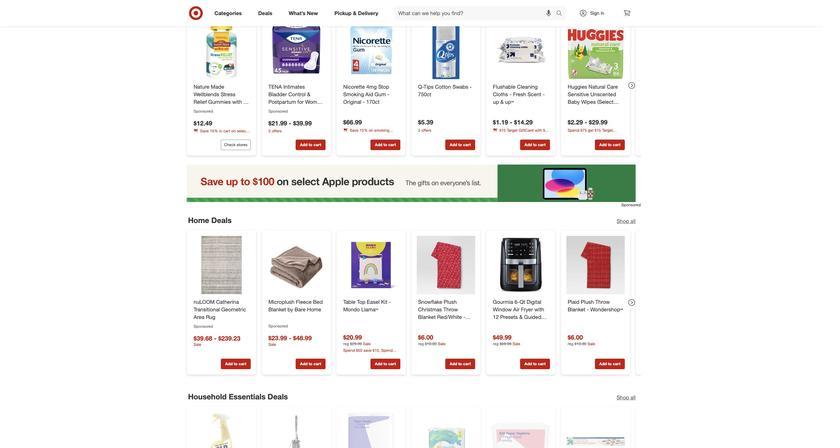 Task type: describe. For each thing, give the bounding box(es) containing it.
add to cart button for q-tips cotton swabs - 750ct
[[446, 139, 476, 150]]

add to cart button for tena intimates bladder control & postpartum for women incontinence pads - overnight absorbency - extra coverage
[[296, 139, 326, 150]]

check stores
[[224, 142, 248, 147]]

sponsored for $21.99 - $39.99
[[269, 108, 288, 113]]

reg for gourmia 6-qt digital window air fryer with 12 presets & guided cooking black
[[493, 341, 499, 346]]

cart for microplush fleece bed blanket by bare home
[[314, 361, 321, 366]]

huggies
[[568, 83, 588, 90]]

sign in
[[591, 10, 605, 16]]

huggies natural care sensitive unscented baby wipes (select count)
[[568, 83, 618, 112]]

strawberry
[[194, 113, 219, 120]]

gourmia 6-qt digital window air fryer with 12 presets & guided cooking black link
[[493, 298, 549, 328]]

blanket for plaid
[[568, 306, 586, 313]]

incontinence
[[269, 106, 299, 112]]

window
[[493, 306, 512, 313]]

add for microplush fleece bed blanket by bare home
[[300, 361, 308, 366]]

$6.00 reg $10.00 sale for blanket
[[418, 334, 446, 346]]

tena intimates bladder control & postpartum for women incontinence pads - overnight absorbency - extra coverage
[[269, 83, 323, 127]]

- inside $21.99 - $39.99 2 offers
[[289, 119, 292, 127]]

products
[[361, 133, 377, 138]]

made
[[211, 83, 224, 90]]

save 15% in cart on select vitamins & nutrition button
[[194, 128, 251, 139]]

cart for table top easel kit - mondo llama™
[[389, 361, 396, 366]]

for
[[298, 98, 304, 105]]

2 spend from the left
[[381, 348, 393, 353]]

microplush fleece bed blanket by bare home
[[269, 299, 323, 313]]

& inside tena intimates bladder control & postpartum for women incontinence pads - overnight absorbency - extra coverage
[[307, 91, 311, 97]]

add for q-tips cotton swabs - 750ct
[[450, 142, 457, 147]]

throw inside snowflake plush christmas throw blanket red/white - wondershop™
[[444, 306, 458, 313]]

llama™
[[362, 306, 379, 313]]

$239.23
[[218, 334, 240, 342]]

add for gourmia 6-qt digital window air fryer with 12 presets & guided cooking black
[[525, 361, 532, 366]]

fresh
[[513, 91, 526, 97]]

$20.99 reg $29.99 sale spend $50 save $10, spend $100 save $25 on select toys
[[343, 333, 394, 358]]

bare
[[295, 306, 306, 313]]

qt
[[520, 299, 526, 305]]

pickup
[[335, 10, 352, 16]]

cart for tena intimates bladder control & postpartum for women incontinence pads - overnight absorbency - extra coverage
[[314, 142, 321, 147]]

fryer
[[521, 306, 533, 313]]

$39.99
[[293, 119, 312, 127]]

cessation
[[343, 133, 360, 138]]

shop all link for home deals
[[617, 218, 636, 225]]

add to cart button for flushable cleaning cloths - fresh scent - up & up™
[[521, 139, 550, 150]]

add for tena intimates bladder control & postpartum for women incontinence pads - overnight absorbency - extra coverage
[[300, 142, 308, 147]]

transitional
[[194, 306, 220, 313]]

search button
[[554, 6, 569, 22]]

40ct
[[194, 121, 204, 127]]

women
[[305, 98, 323, 105]]

15% for $66.99
[[360, 128, 368, 133]]

12
[[493, 314, 499, 320]]

$5.39
[[418, 118, 434, 126]]

$10.00 for snowflake plush christmas throw blanket red/white - wondershop™
[[425, 341, 437, 346]]

plaid
[[568, 299, 580, 305]]

add for flushable cleaning cloths - fresh scent - up & up™
[[525, 142, 532, 147]]

to for plaid plush throw blanket - wondershop™
[[608, 361, 612, 366]]

on inside $20.99 reg $29.99 sale spend $50 save $10, spend $100 save $25 on select toys
[[370, 353, 374, 358]]

wondershop™ inside snowflake plush christmas throw blanket red/white - wondershop™
[[418, 321, 451, 328]]

$69.99
[[500, 341, 512, 346]]

microplush
[[269, 299, 295, 305]]

add for snowflake plush christmas throw blanket red/white - wondershop™
[[450, 361, 457, 366]]

by
[[288, 306, 293, 313]]

sale for mondo
[[363, 341, 371, 346]]

categories
[[215, 10, 242, 16]]

up
[[493, 98, 499, 105]]

15% for $12.49
[[210, 128, 218, 133]]

- inside snowflake plush christmas throw blanket red/white - wondershop™
[[464, 314, 466, 320]]

1 vertical spatial save
[[353, 353, 361, 358]]

to for table top easel kit - mondo llama™
[[384, 361, 387, 366]]

to for nicorette 4mg stop smoking aid gum - original - 170ct
[[384, 142, 387, 147]]

cleaning
[[517, 83, 538, 90]]

gaba
[[226, 106, 240, 112]]

to for nuloom catherina transitional geometric area rug
[[234, 361, 238, 366]]

health deals
[[188, 0, 234, 9]]

add to cart for microplush fleece bed blanket by bare home
[[300, 361, 321, 366]]

reg for plaid plush throw blanket - wondershop™
[[568, 341, 574, 346]]

blanket for microplush
[[269, 306, 286, 313]]

$66.99
[[343, 118, 362, 126]]

stop
[[378, 83, 389, 90]]

add to cart button for microplush fleece bed blanket by bare home
[[296, 359, 326, 369]]

gourmia 6-qt digital window air fryer with 12 presets & guided cooking black
[[493, 299, 545, 328]]

sign in link
[[574, 6, 615, 20]]

delivery
[[358, 10, 379, 16]]

add to cart button for plaid plush throw blanket - wondershop™
[[595, 359, 625, 369]]

on inside save 15% on smoking cessation products
[[369, 128, 373, 133]]

shop all for health deals
[[617, 3, 636, 9]]

750ct
[[418, 91, 432, 97]]

home inside microplush fleece bed blanket by bare home
[[307, 306, 321, 313]]

to for snowflake plush christmas throw blanket red/white - wondershop™
[[459, 361, 462, 366]]

absorbency
[[293, 113, 321, 120]]

& inside "link"
[[353, 10, 357, 16]]

nature made wellblends stress relief gummies with l theanine and gaba - strawberry flavor - 40ct link
[[194, 83, 250, 127]]

sale for wondershop™
[[588, 341, 596, 346]]

plaid plush throw blanket - wondershop™ link
[[568, 298, 624, 313]]

nicorette 4mg stop smoking aid gum - original - 170ct link
[[343, 83, 399, 106]]

select inside save 15% in cart on select vitamins & nutrition
[[237, 128, 248, 133]]

deals link
[[253, 6, 281, 20]]

offers inside $21.99 - $39.99 2 offers
[[272, 128, 282, 133]]

- inside q-tips cotton swabs - 750ct
[[470, 83, 472, 90]]

q-
[[418, 83, 424, 90]]

& inside flushable cleaning cloths - fresh scent - up & up™
[[501, 98, 504, 105]]

shop all for household essentials deals
[[617, 394, 636, 401]]

throw inside plaid plush throw blanket - wondershop™
[[596, 299, 610, 305]]

coverage
[[286, 121, 308, 127]]

red/white
[[437, 314, 462, 320]]

guided
[[524, 314, 542, 320]]

unscented
[[591, 91, 617, 97]]

save for $12.49
[[200, 128, 209, 133]]

to for tena intimates bladder control & postpartum for women incontinence pads - overnight absorbency - extra coverage
[[309, 142, 313, 147]]

geometric
[[221, 306, 246, 313]]

1 spend from the left
[[343, 348, 355, 353]]

add for huggies natural care sensitive unscented baby wipes (select count)
[[600, 142, 607, 147]]

l
[[244, 98, 246, 105]]

tena
[[269, 83, 282, 90]]

shop all link for household essentials deals
[[617, 394, 636, 401]]

air
[[514, 306, 520, 313]]

sponsored for $23.99 - $48.99
[[269, 324, 288, 329]]

wipes
[[582, 98, 596, 105]]

What can we help you find? suggestions appear below search field
[[395, 6, 558, 20]]

to for q-tips cotton swabs - 750ct
[[459, 142, 462, 147]]

reg for table top easel kit - mondo llama™
[[343, 341, 349, 346]]

shop all link for health deals
[[617, 2, 636, 10]]

save 15% on smoking cessation products
[[343, 128, 389, 138]]

$39.68
[[194, 334, 212, 342]]

- inside $39.68 - $239.23 sale
[[214, 334, 217, 342]]

add for nicorette 4mg stop smoking aid gum - original - 170ct
[[375, 142, 383, 147]]

sale for red/white
[[438, 341, 446, 346]]

$1.19
[[493, 118, 508, 126]]

aid
[[366, 91, 373, 97]]

add to cart for flushable cleaning cloths - fresh scent - up & up™
[[525, 142, 546, 147]]

nicorette
[[343, 83, 365, 90]]

what's new
[[289, 10, 318, 16]]

in inside save 15% in cart on select vitamins & nutrition
[[219, 128, 222, 133]]

- inside $23.99 - $48.99 sale
[[289, 334, 292, 342]]

add to cart for nuloom catherina transitional geometric area rug
[[225, 361, 246, 366]]

tips
[[424, 83, 434, 90]]

0 vertical spatial in
[[601, 10, 605, 16]]

$49.99
[[493, 334, 512, 341]]

on inside save 15% in cart on select vitamins & nutrition
[[231, 128, 236, 133]]

all for home deals
[[631, 218, 636, 224]]

add for plaid plush throw blanket - wondershop™
[[600, 361, 607, 366]]

all for health deals
[[631, 3, 636, 9]]

cart for flushable cleaning cloths - fresh scent - up & up™
[[538, 142, 546, 147]]

nicorette 4mg stop smoking aid gum - original - 170ct
[[343, 83, 390, 105]]

health
[[188, 0, 211, 9]]

6-
[[515, 299, 520, 305]]

postpartum
[[269, 98, 296, 105]]

blanket inside snowflake plush christmas throw blanket red/white - wondershop™
[[418, 314, 436, 320]]

nature
[[194, 83, 209, 90]]

gummies
[[208, 98, 231, 105]]

cloths
[[493, 91, 508, 97]]

$6.00 reg $10.00 sale for -
[[568, 333, 596, 346]]

& inside save 15% in cart on select vitamins & nutrition
[[209, 134, 212, 139]]

add to cart button for table top easel kit - mondo llama™
[[371, 359, 401, 369]]

sign
[[591, 10, 600, 16]]



Task type: locate. For each thing, give the bounding box(es) containing it.
q-tips cotton swabs - 750ct
[[418, 83, 472, 97]]

$29.99 up $50
[[350, 341, 362, 346]]

to for microplush fleece bed blanket by bare home
[[309, 361, 313, 366]]

0 horizontal spatial $6.00
[[418, 334, 434, 341]]

flushable cleaning cloths - fresh scent - up & up™ image
[[492, 21, 550, 79], [492, 21, 550, 79]]

1 horizontal spatial 2
[[418, 128, 421, 132]]

$6.00 for plaid plush throw blanket - wondershop™
[[568, 333, 583, 341]]

$29.99 inside $20.99 reg $29.99 sale spend $50 save $10, spend $100 save $25 on select toys
[[350, 341, 362, 346]]

deals
[[213, 0, 234, 9], [258, 10, 273, 16], [211, 216, 232, 225], [268, 392, 288, 401]]

3 shop all link from the top
[[617, 394, 636, 401]]

pickup & delivery
[[335, 10, 379, 16]]

sponsored for $39.68 - $239.23
[[194, 324, 213, 329]]

add to cart for table top easel kit - mondo llama™
[[375, 361, 396, 366]]

0 horizontal spatial with
[[232, 98, 242, 105]]

$10,
[[373, 348, 380, 353]]

reg inside $20.99 reg $29.99 sale spend $50 save $10, spend $100 save $25 on select toys
[[343, 341, 349, 346]]

sponsored for $12.49
[[194, 108, 213, 113]]

in up nutrition at the left
[[219, 128, 222, 133]]

snowflake plush christmas throw blanket red/white - wondershop™ image
[[417, 236, 476, 294], [417, 236, 476, 294]]

in right sign
[[601, 10, 605, 16]]

nuloom catherina transitional geometric area rug link
[[194, 298, 250, 321]]

blanket down microplush
[[269, 306, 286, 313]]

2 vertical spatial shop all
[[617, 394, 636, 401]]

0 horizontal spatial save
[[200, 128, 209, 133]]

0 horizontal spatial save
[[353, 353, 361, 358]]

1 horizontal spatial $6.00 reg $10.00 sale
[[568, 333, 596, 346]]

0 vertical spatial select
[[237, 128, 248, 133]]

with left "l"
[[232, 98, 242, 105]]

with inside nature made wellblends stress relief gummies with l theanine and gaba - strawberry flavor - 40ct
[[232, 98, 242, 105]]

0 vertical spatial save
[[364, 348, 372, 353]]

1 vertical spatial home
[[307, 306, 321, 313]]

offers down $5.39
[[422, 128, 432, 132]]

1 vertical spatial wondershop™
[[418, 321, 451, 328]]

0 horizontal spatial wondershop™
[[418, 321, 451, 328]]

pickup & delivery link
[[329, 6, 387, 20]]

plush right plaid
[[581, 299, 594, 305]]

0 horizontal spatial $10.00
[[425, 341, 437, 346]]

shop for health deals
[[617, 3, 630, 9]]

add to cart button for huggies natural care sensitive unscented baby wipes (select count)
[[595, 139, 625, 150]]

search
[[554, 10, 569, 17]]

make-a-size paper towels - smartly™ image
[[342, 412, 401, 448], [342, 412, 401, 448]]

2 inside $5.39 2 offers
[[418, 128, 421, 132]]

spend
[[343, 348, 355, 353], [381, 348, 393, 353]]

1 vertical spatial $29.99
[[350, 341, 362, 346]]

0 horizontal spatial $6.00 reg $10.00 sale
[[418, 334, 446, 346]]

scent
[[528, 91, 542, 97]]

& left nutrition at the left
[[209, 134, 212, 139]]

catherina
[[216, 299, 239, 305]]

spend up toys
[[381, 348, 393, 353]]

to for flushable cleaning cloths - fresh scent - up & up™
[[533, 142, 537, 147]]

household essentials deals
[[188, 392, 288, 401]]

3 shop from the top
[[617, 394, 630, 401]]

cart for snowflake plush christmas throw blanket red/white - wondershop™
[[463, 361, 471, 366]]

0 vertical spatial shop all
[[617, 3, 636, 9]]

$5.39 2 offers
[[418, 118, 434, 132]]

add to cart button for nicorette 4mg stop smoking aid gum - original - 170ct
[[371, 139, 401, 150]]

fleece
[[296, 299, 312, 305]]

1 horizontal spatial spend
[[381, 348, 393, 353]]

smoking
[[343, 91, 364, 97]]

throw right plaid
[[596, 299, 610, 305]]

1 horizontal spatial plush
[[581, 299, 594, 305]]

save up the $25
[[364, 348, 372, 353]]

2 down $5.39
[[418, 128, 421, 132]]

blanket inside microplush fleece bed blanket by bare home
[[269, 306, 286, 313]]

sale inside $20.99 reg $29.99 sale spend $50 save $10, spend $100 save $25 on select toys
[[363, 341, 371, 346]]

add to cart button for snowflake plush christmas throw blanket red/white - wondershop™
[[446, 359, 476, 369]]

add to cart for tena intimates bladder control & postpartum for women incontinence pads - overnight absorbency - extra coverage
[[300, 142, 321, 147]]

1 horizontal spatial save
[[364, 348, 372, 353]]

pads
[[300, 106, 312, 112]]

reg for snowflake plush christmas throw blanket red/white - wondershop™
[[418, 341, 424, 346]]

3 all from the top
[[631, 394, 636, 401]]

in
[[601, 10, 605, 16], [219, 128, 222, 133]]

cotton
[[435, 83, 451, 90]]

cart for nuloom catherina transitional geometric area rug
[[239, 361, 246, 366]]

$20.99
[[343, 333, 362, 341]]

nuloom catherina transitional geometric  area rug image
[[192, 236, 251, 294], [192, 236, 251, 294]]

1 horizontal spatial throw
[[596, 299, 610, 305]]

toys
[[387, 353, 394, 358]]

1 horizontal spatial select
[[375, 353, 386, 358]]

blanket down christmas
[[418, 314, 436, 320]]

wellblends
[[194, 91, 219, 97]]

1 vertical spatial shop
[[617, 218, 630, 224]]

1 shop from the top
[[617, 3, 630, 9]]

shop for household essentials deals
[[617, 394, 630, 401]]

1 shop all from the top
[[617, 3, 636, 9]]

add to cart button
[[296, 139, 326, 150], [371, 139, 401, 150], [446, 139, 476, 150], [521, 139, 550, 150], [595, 139, 625, 150], [221, 359, 251, 369], [296, 359, 326, 369], [371, 359, 401, 369], [446, 359, 476, 369], [521, 359, 550, 369], [595, 359, 625, 369]]

all for household essentials deals
[[631, 394, 636, 401]]

2 horizontal spatial blanket
[[568, 306, 586, 313]]

cart for nicorette 4mg stop smoking aid gum - original - 170ct
[[389, 142, 396, 147]]

add to cart for plaid plush throw blanket - wondershop™
[[600, 361, 621, 366]]

tena intimates bladder control & postpartum for women incontinence pads - overnight absorbency - extra coverage image
[[267, 21, 326, 79], [267, 21, 326, 79]]

0 horizontal spatial select
[[237, 128, 248, 133]]

1 shop all link from the top
[[617, 2, 636, 10]]

to for gourmia 6-qt digital window air fryer with 12 presets & guided cooking black
[[533, 361, 537, 366]]

1 vertical spatial shop all
[[617, 218, 636, 224]]

15% up products
[[360, 128, 368, 133]]

1 horizontal spatial wondershop™
[[591, 306, 623, 313]]

parchment paper roll - 50 sq ft - up & up™ image
[[567, 412, 625, 448], [567, 412, 625, 448]]

relief
[[194, 98, 207, 105]]

2 plush from the left
[[581, 299, 594, 305]]

q-tips cotton swabs - 750ct image
[[417, 21, 476, 79], [417, 21, 476, 79]]

- inside plaid plush throw blanket - wondershop™
[[587, 306, 589, 313]]

$25
[[362, 353, 369, 358]]

nutrition
[[213, 134, 227, 139]]

table top easel kit - mondo llama™
[[343, 299, 391, 313]]

4mg
[[367, 83, 377, 90]]

1 horizontal spatial $6.00
[[568, 333, 583, 341]]

select inside $20.99 reg $29.99 sale spend $50 save $10, spend $100 save $25 on select toys
[[375, 353, 386, 358]]

0 vertical spatial wondershop™
[[591, 306, 623, 313]]

add to cart button for gourmia 6-qt digital window air fryer with 12 presets & guided cooking black
[[521, 359, 550, 369]]

$29.99 for -
[[589, 118, 608, 126]]

with
[[232, 98, 242, 105], [535, 306, 545, 313]]

2 vertical spatial all
[[631, 394, 636, 401]]

check stores button
[[221, 139, 251, 150]]

sale inside $39.68 - $239.23 sale
[[194, 342, 201, 347]]

cart for huggies natural care sensitive unscented baby wipes (select count)
[[613, 142, 621, 147]]

natural
[[589, 83, 606, 90]]

1 horizontal spatial in
[[601, 10, 605, 16]]

huggies natural care sensitive unscented baby wipes (select count) image
[[567, 21, 625, 79], [567, 21, 625, 79]]

$1.19 - $14.29
[[493, 118, 533, 126]]

0 vertical spatial all
[[631, 3, 636, 9]]

0 vertical spatial $29.99
[[589, 118, 608, 126]]

15% up nutrition at the left
[[210, 128, 218, 133]]

save up cessation
[[350, 128, 359, 133]]

plush inside plaid plush throw blanket - wondershop™
[[581, 299, 594, 305]]

1 horizontal spatial with
[[535, 306, 545, 313]]

$29.99 down (select
[[589, 118, 608, 126]]

0 vertical spatial shop
[[617, 3, 630, 9]]

0 horizontal spatial in
[[219, 128, 222, 133]]

extra
[[272, 121, 284, 127]]

offers inside $5.39 2 offers
[[422, 128, 432, 132]]

plush for throw
[[444, 299, 457, 305]]

shop all for home deals
[[617, 218, 636, 224]]

$14.29
[[514, 118, 533, 126]]

plush up red/white
[[444, 299, 457, 305]]

save for $66.99
[[350, 128, 359, 133]]

add to cart for huggies natural care sensitive unscented baby wipes (select count)
[[600, 142, 621, 147]]

categories link
[[209, 6, 250, 20]]

on up products
[[369, 128, 373, 133]]

2 vertical spatial shop
[[617, 394, 630, 401]]

blanket inside plaid plush throw blanket - wondershop™
[[568, 306, 586, 313]]

select down $10,
[[375, 353, 386, 358]]

2 shop all link from the top
[[617, 218, 636, 225]]

$100
[[343, 353, 352, 358]]

wondershop™
[[591, 306, 623, 313], [418, 321, 451, 328]]

2 all from the top
[[631, 218, 636, 224]]

save inside save 15% on smoking cessation products
[[350, 128, 359, 133]]

0 horizontal spatial throw
[[444, 306, 458, 313]]

save 15% in cart on select vitamins & nutrition
[[194, 128, 248, 139]]

cart inside save 15% in cart on select vitamins & nutrition
[[223, 128, 230, 133]]

cart for gourmia 6-qt digital window air fryer with 12 presets & guided cooking black
[[538, 361, 546, 366]]

top
[[357, 299, 366, 305]]

on right the $25
[[370, 353, 374, 358]]

0 horizontal spatial $29.99
[[350, 341, 362, 346]]

flushable cleaning cloths - fresh scent - up & up™
[[493, 83, 545, 105]]

1 all from the top
[[631, 3, 636, 9]]

plush
[[444, 299, 457, 305], [581, 299, 594, 305]]

1 vertical spatial with
[[535, 306, 545, 313]]

$23.99 - $48.99 sale
[[269, 334, 312, 347]]

sale inside $23.99 - $48.99 sale
[[269, 342, 276, 347]]

save up vitamins
[[200, 128, 209, 133]]

cart for plaid plush throw blanket - wondershop™
[[613, 361, 621, 366]]

sale inside $49.99 reg $69.99 sale
[[513, 341, 521, 346]]

save down $50
[[353, 353, 361, 358]]

1 vertical spatial all
[[631, 218, 636, 224]]

smoking
[[375, 128, 389, 133]]

& right pickup
[[353, 10, 357, 16]]

$2.29 - $29.99
[[568, 118, 608, 126]]

$6.00 reg $10.00 sale
[[568, 333, 596, 346], [418, 334, 446, 346]]

with inside gourmia 6-qt digital window air fryer with 12 presets & guided cooking black
[[535, 306, 545, 313]]

2 inside $21.99 - $39.99 2 offers
[[269, 128, 271, 133]]

save 15% on smoking cessation products button
[[343, 127, 401, 138]]

$23.99
[[269, 334, 287, 342]]

0 horizontal spatial plush
[[444, 299, 457, 305]]

plush for blanket
[[581, 299, 594, 305]]

0 horizontal spatial home
[[188, 216, 209, 225]]

& right up at the right top
[[501, 98, 504, 105]]

$29.99 for reg
[[350, 341, 362, 346]]

tena intimates bladder control & postpartum for women incontinence pads - overnight absorbency - extra coverage link
[[269, 83, 324, 127]]

clr brilliant bath foaming action cleaner - 26 fl oz image
[[192, 412, 251, 448], [192, 412, 251, 448]]

shop for home deals
[[617, 218, 630, 224]]

2 shop all from the top
[[617, 218, 636, 224]]

2 shop from the top
[[617, 218, 630, 224]]

flavor
[[221, 113, 235, 120]]

15% inside save 15% on smoking cessation products
[[360, 128, 368, 133]]

0 vertical spatial throw
[[596, 299, 610, 305]]

1 vertical spatial shop all link
[[617, 218, 636, 225]]

black
[[514, 321, 527, 328]]

1 horizontal spatial 15%
[[360, 128, 368, 133]]

add to cart for snowflake plush christmas throw blanket red/white - wondershop™
[[450, 361, 471, 366]]

essentials
[[229, 392, 266, 401]]

snowflake plush christmas throw blanket red/white - wondershop™ link
[[418, 298, 474, 328]]

0 horizontal spatial 15%
[[210, 128, 218, 133]]

new
[[307, 10, 318, 16]]

cart for q-tips cotton swabs - 750ct
[[463, 142, 471, 147]]

1 vertical spatial in
[[219, 128, 222, 133]]

1 vertical spatial select
[[375, 353, 386, 358]]

2
[[418, 128, 421, 132], [269, 128, 271, 133]]

offers down the extra
[[272, 128, 282, 133]]

advertisement region
[[182, 165, 641, 202]]

with down the digital
[[535, 306, 545, 313]]

shop all
[[617, 3, 636, 9], [617, 218, 636, 224], [617, 394, 636, 401]]

1 horizontal spatial blanket
[[418, 314, 436, 320]]

reg
[[343, 341, 349, 346], [568, 341, 574, 346], [418, 341, 424, 346], [493, 341, 499, 346]]

0 vertical spatial shop all link
[[617, 2, 636, 10]]

plaid plush throw blanket - wondershop™ image
[[567, 236, 625, 294], [567, 236, 625, 294]]

2 vertical spatial shop all link
[[617, 394, 636, 401]]

add for table top easel kit - mondo llama™
[[375, 361, 383, 366]]

3 shop all from the top
[[617, 394, 636, 401]]

- inside table top easel kit - mondo llama™
[[389, 299, 391, 305]]

$48.99
[[293, 334, 312, 342]]

gourmia 6-qt digital window air fryer with 12 presets & guided cooking black image
[[492, 236, 550, 294], [492, 236, 550, 294]]

table top easel kit - mondo llama™ image
[[342, 236, 401, 294], [342, 236, 401, 294]]

shark navigator swivel pro pet upright vacuum with self-cleaning brushroll - zu51 image
[[267, 412, 326, 448], [267, 412, 326, 448]]

1 horizontal spatial home
[[307, 306, 321, 313]]

0 vertical spatial home
[[188, 216, 209, 225]]

add
[[300, 142, 308, 147], [375, 142, 383, 147], [450, 142, 457, 147], [525, 142, 532, 147], [600, 142, 607, 147], [225, 361, 233, 366], [300, 361, 308, 366], [375, 361, 383, 366], [450, 361, 457, 366], [525, 361, 532, 366], [600, 361, 607, 366]]

add to cart for q-tips cotton swabs - 750ct
[[450, 142, 471, 147]]

save inside save 15% in cart on select vitamins & nutrition
[[200, 128, 209, 133]]

microplush fleece bed blanket by bare home image
[[267, 236, 326, 294], [267, 236, 326, 294]]

1 plush from the left
[[444, 299, 457, 305]]

to
[[309, 142, 313, 147], [384, 142, 387, 147], [459, 142, 462, 147], [533, 142, 537, 147], [608, 142, 612, 147], [234, 361, 238, 366], [309, 361, 313, 366], [384, 361, 387, 366], [459, 361, 462, 366], [533, 361, 537, 366], [608, 361, 612, 366]]

gum
[[375, 91, 386, 97]]

$12.49
[[194, 119, 212, 127]]

select up stores
[[237, 128, 248, 133]]

blanket down plaid
[[568, 306, 586, 313]]

& up black
[[520, 314, 523, 320]]

add for nuloom catherina transitional geometric area rug
[[225, 361, 233, 366]]

0 horizontal spatial offers
[[272, 128, 282, 133]]

throw up red/white
[[444, 306, 458, 313]]

0 horizontal spatial blanket
[[269, 306, 286, 313]]

$10.00 for plaid plush throw blanket - wondershop™
[[575, 341, 587, 346]]

blanket
[[269, 306, 286, 313], [568, 306, 586, 313], [418, 314, 436, 320]]

sale for air
[[513, 341, 521, 346]]

& up women
[[307, 91, 311, 97]]

&
[[353, 10, 357, 16], [307, 91, 311, 97], [501, 98, 504, 105], [209, 134, 212, 139], [520, 314, 523, 320]]

0 horizontal spatial spend
[[343, 348, 355, 353]]

spend up the $100
[[343, 348, 355, 353]]

add to cart for gourmia 6-qt digital window air fryer with 12 presets & guided cooking black
[[525, 361, 546, 366]]

add to cart button for nuloom catherina transitional geometric area rug
[[221, 359, 251, 369]]

nature made wellblends stress relief gummies with l theanine and gaba - strawberry flavor - 40ct
[[194, 83, 246, 127]]

plush inside snowflake plush christmas throw blanket red/white - wondershop™
[[444, 299, 457, 305]]

0 horizontal spatial 2
[[269, 128, 271, 133]]

make-a-size paper towels - up & up™ image
[[417, 412, 476, 448], [417, 412, 476, 448]]

2 down $21.99
[[269, 128, 271, 133]]

1 horizontal spatial $10.00
[[575, 341, 587, 346]]

1 horizontal spatial $29.99
[[589, 118, 608, 126]]

$6.00
[[568, 333, 583, 341], [418, 334, 434, 341]]

cooking
[[493, 321, 513, 328]]

on up check stores
[[231, 128, 236, 133]]

snowflake plush christmas throw blanket red/white - wondershop™
[[418, 299, 466, 328]]

area
[[194, 314, 204, 320]]

& inside gourmia 6-qt digital window air fryer with 12 presets & guided cooking black
[[520, 314, 523, 320]]

add to cart for nicorette 4mg stop smoking aid gum - original - 170ct
[[375, 142, 396, 147]]

$6.00 for snowflake plush christmas throw blanket red/white - wondershop™
[[418, 334, 434, 341]]

to for huggies natural care sensitive unscented baby wipes (select count)
[[608, 142, 612, 147]]

nicorette 4mg stop smoking aid gum - original - 170ct image
[[342, 21, 401, 79], [342, 21, 401, 79]]

rug
[[206, 314, 215, 320]]

theanine
[[194, 106, 214, 112]]

reg inside $49.99 reg $69.99 sale
[[493, 341, 499, 346]]

1 horizontal spatial save
[[350, 128, 359, 133]]

disposable paper napkins - 230ct - smartly™ image
[[492, 412, 550, 448], [492, 412, 550, 448]]

0 vertical spatial with
[[232, 98, 242, 105]]

stress
[[221, 91, 235, 97]]

1 horizontal spatial offers
[[422, 128, 432, 132]]

1 vertical spatial throw
[[444, 306, 458, 313]]

$2.29
[[568, 118, 583, 126]]

home
[[188, 216, 209, 225], [307, 306, 321, 313]]

nature made wellblends stress relief gummies with l theanine and gaba - strawberry flavor - 40ct image
[[192, 21, 251, 79], [192, 21, 251, 79]]

15% inside save 15% in cart on select vitamins & nutrition
[[210, 128, 218, 133]]

wondershop™ inside plaid plush throw blanket - wondershop™
[[591, 306, 623, 313]]

q-tips cotton swabs - 750ct link
[[418, 83, 474, 98]]



Task type: vqa. For each thing, say whether or not it's contained in the screenshot.
NFL Chicago Bears Girls' Short Sleeve Stripe Fashion T-Shirt image
no



